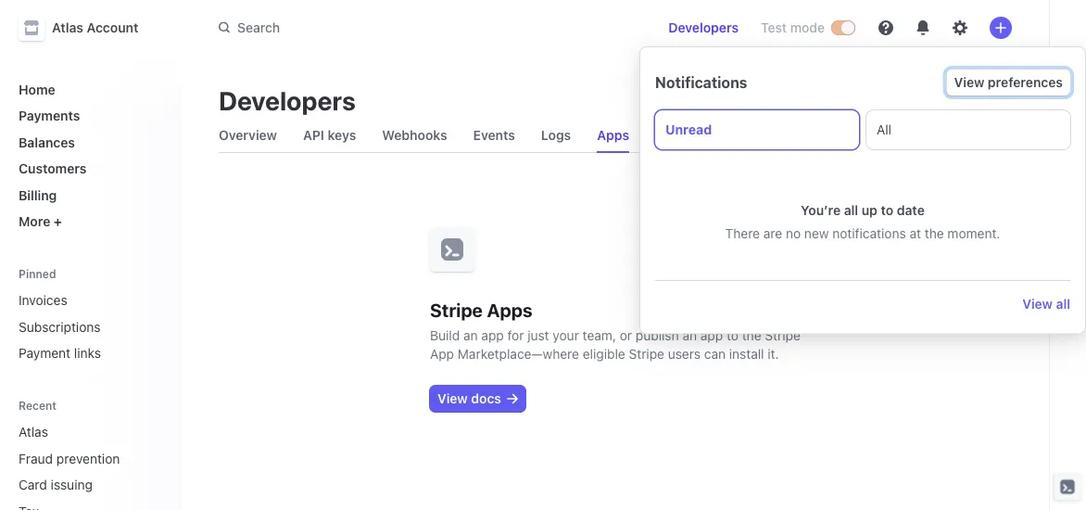 Task type: locate. For each thing, give the bounding box(es) containing it.
2 horizontal spatial view
[[1023, 296, 1053, 311]]

card issuing
[[19, 477, 93, 492]]

0 vertical spatial to
[[881, 203, 894, 218]]

eligible
[[583, 346, 626, 362]]

api keys
[[303, 128, 356, 143]]

to inside stripe apps build an app for just your team, or publish an app to the stripe app marketplace—where eligible stripe users can install it.
[[727, 328, 739, 343]]

0 horizontal spatial atlas
[[19, 424, 48, 440]]

to
[[881, 203, 894, 218], [727, 328, 739, 343]]

view inside view docs link
[[438, 391, 468, 406]]

2 horizontal spatial stripe
[[765, 328, 801, 343]]

apps inside stripe apps build an app for just your team, or publish an app to the stripe app marketplace—where eligible stripe users can install it.
[[487, 299, 533, 320]]

issuing
[[51, 477, 93, 492]]

0 horizontal spatial app
[[482, 328, 504, 343]]

2 vertical spatial view
[[438, 391, 468, 406]]

1 horizontal spatial atlas
[[52, 20, 83, 35]]

view docs
[[438, 391, 502, 406]]

the right at
[[925, 226, 945, 241]]

atlas link
[[11, 417, 141, 447]]

recent element
[[0, 417, 182, 510]]

1 vertical spatial apps
[[487, 299, 533, 320]]

webhooks
[[382, 128, 448, 143]]

tab list containing overview
[[211, 119, 1013, 153]]

prevention
[[56, 451, 120, 466]]

core navigation links element
[[11, 74, 167, 236]]

0 horizontal spatial all
[[845, 203, 859, 218]]

view preferences link
[[947, 70, 1071, 96]]

all
[[845, 203, 859, 218], [1057, 296, 1071, 311]]

view docs link
[[430, 386, 526, 412]]

tab list
[[656, 110, 1071, 149], [211, 119, 1013, 153]]

view for view docs
[[438, 391, 468, 406]]

atlas inside recent element
[[19, 424, 48, 440]]

0 vertical spatial all
[[845, 203, 859, 218]]

to up install
[[727, 328, 739, 343]]

developers up api at top left
[[219, 85, 356, 115]]

to right up
[[881, 203, 894, 218]]

publish
[[636, 328, 679, 343]]

notifications
[[833, 226, 907, 241]]

fraud
[[19, 451, 53, 466]]

view all link
[[1023, 296, 1071, 311]]

invoices
[[19, 293, 67, 308]]

0 horizontal spatial apps
[[487, 299, 533, 320]]

marketplace—where
[[458, 346, 580, 362]]

view inside view preferences link
[[955, 75, 985, 90]]

an
[[464, 328, 478, 343], [683, 328, 697, 343]]

0 vertical spatial view
[[955, 75, 985, 90]]

all inside "you're all up to date there are no new notifications at the moment."
[[845, 203, 859, 218]]

atlas for atlas account
[[52, 20, 83, 35]]

0 horizontal spatial the
[[742, 328, 762, 343]]

0 vertical spatial atlas
[[52, 20, 83, 35]]

payment links link
[[11, 338, 167, 368]]

stripe down publish
[[629, 346, 665, 362]]

or
[[620, 328, 632, 343]]

view
[[955, 75, 985, 90], [1023, 296, 1053, 311], [438, 391, 468, 406]]

an right build
[[464, 328, 478, 343]]

apps
[[597, 128, 630, 143], [487, 299, 533, 320]]

atlas left account
[[52, 20, 83, 35]]

0 horizontal spatial view
[[438, 391, 468, 406]]

1 vertical spatial all
[[1057, 296, 1071, 311]]

no
[[786, 226, 801, 241]]

0 vertical spatial the
[[925, 226, 945, 241]]

view for view all
[[1023, 296, 1053, 311]]

test
[[761, 20, 787, 35]]

customers link
[[11, 153, 167, 184]]

logs
[[541, 128, 571, 143]]

home
[[19, 82, 55, 97]]

overview link
[[211, 122, 285, 148]]

0 horizontal spatial an
[[464, 328, 478, 343]]

atlas
[[52, 20, 83, 35], [19, 424, 48, 440]]

1 horizontal spatial view
[[955, 75, 985, 90]]

settings image
[[953, 20, 968, 35]]

to inside "you're all up to date there are no new notifications at the moment."
[[881, 203, 894, 218]]

links
[[74, 345, 101, 361]]

2 vertical spatial stripe
[[629, 346, 665, 362]]

1 vertical spatial atlas
[[19, 424, 48, 440]]

subscriptions link
[[11, 312, 167, 342]]

app
[[482, 328, 504, 343], [701, 328, 723, 343]]

recent navigation links element
[[0, 390, 182, 510]]

the up install
[[742, 328, 762, 343]]

test mode
[[761, 20, 825, 35]]

developers up notifications
[[669, 20, 739, 35]]

1 horizontal spatial to
[[881, 203, 894, 218]]

an up users on the bottom right
[[683, 328, 697, 343]]

Search text field
[[208, 11, 639, 45]]

events link
[[466, 122, 523, 148]]

the inside "you're all up to date there are no new notifications at the moment."
[[925, 226, 945, 241]]

0 vertical spatial apps
[[597, 128, 630, 143]]

logs link
[[534, 122, 579, 148]]

you're
[[801, 203, 841, 218]]

1 horizontal spatial the
[[925, 226, 945, 241]]

developers
[[669, 20, 739, 35], [219, 85, 356, 115]]

stripe up build
[[430, 299, 483, 320]]

1 horizontal spatial apps
[[597, 128, 630, 143]]

invoices link
[[11, 285, 167, 315]]

stripe up it.
[[765, 328, 801, 343]]

events
[[473, 128, 515, 143]]

0 horizontal spatial developers
[[219, 85, 356, 115]]

you're all up to date there are no new notifications at the moment.
[[726, 203, 1001, 241]]

atlas up fraud
[[19, 424, 48, 440]]

0 horizontal spatial stripe
[[430, 299, 483, 320]]

1 vertical spatial to
[[727, 328, 739, 343]]

moment.
[[948, 226, 1001, 241]]

1 horizontal spatial an
[[683, 328, 697, 343]]

all for you're
[[845, 203, 859, 218]]

1 horizontal spatial developers
[[669, 20, 739, 35]]

atlas inside button
[[52, 20, 83, 35]]

stripe
[[430, 299, 483, 320], [765, 328, 801, 343], [629, 346, 665, 362]]

1 vertical spatial the
[[742, 328, 762, 343]]

home link
[[11, 74, 167, 104]]

app up can
[[701, 328, 723, 343]]

card
[[19, 477, 47, 492]]

app left for
[[482, 328, 504, 343]]

1 horizontal spatial all
[[1057, 296, 1071, 311]]

customers
[[19, 161, 87, 176]]

the
[[925, 226, 945, 241], [742, 328, 762, 343]]

app
[[430, 346, 454, 362]]

keys
[[328, 128, 356, 143]]

Search search field
[[208, 11, 639, 45]]

atlas account button
[[19, 15, 157, 41]]

just
[[528, 328, 550, 343]]

1 horizontal spatial app
[[701, 328, 723, 343]]

2 an from the left
[[683, 328, 697, 343]]

team,
[[583, 328, 617, 343]]

apps right "logs" on the top of the page
[[597, 128, 630, 143]]

help image
[[879, 20, 894, 35]]

more
[[19, 214, 50, 229]]

view preferences
[[955, 75, 1064, 90]]

unread button
[[656, 110, 860, 149]]

apps up for
[[487, 299, 533, 320]]

recent
[[19, 399, 57, 412]]

view for view preferences
[[955, 75, 985, 90]]

0 horizontal spatial to
[[727, 328, 739, 343]]

1 vertical spatial stripe
[[765, 328, 801, 343]]

new
[[805, 226, 829, 241]]

mode
[[791, 20, 825, 35]]

balances
[[19, 134, 75, 150]]

api keys link
[[296, 122, 364, 148]]

subscriptions
[[19, 319, 101, 334]]

2 app from the left
[[701, 328, 723, 343]]

1 vertical spatial view
[[1023, 296, 1053, 311]]



Task type: describe. For each thing, give the bounding box(es) containing it.
more +
[[19, 214, 62, 229]]

your
[[553, 328, 579, 343]]

notifications image
[[916, 20, 931, 35]]

1 an from the left
[[464, 328, 478, 343]]

apps link
[[590, 122, 637, 148]]

unread
[[666, 122, 712, 137]]

users
[[668, 346, 701, 362]]

at
[[910, 226, 922, 241]]

the inside stripe apps build an app for just your team, or publish an app to the stripe app marketplace—where eligible stripe users can install it.
[[742, 328, 762, 343]]

fraud prevention link
[[11, 443, 141, 473]]

overview
[[219, 128, 277, 143]]

notifications
[[656, 74, 748, 91]]

payments
[[19, 108, 80, 123]]

payment
[[19, 345, 71, 361]]

atlas account
[[52, 20, 139, 35]]

are
[[764, 226, 783, 241]]

it.
[[768, 346, 780, 362]]

account
[[87, 20, 139, 35]]

all for view
[[1057, 296, 1071, 311]]

date
[[897, 203, 925, 218]]

can
[[705, 346, 726, 362]]

search
[[237, 20, 280, 35]]

up
[[862, 203, 878, 218]]

payments link
[[11, 101, 167, 131]]

preferences
[[988, 75, 1064, 90]]

billing link
[[11, 180, 167, 210]]

atlas for atlas
[[19, 424, 48, 440]]

install
[[730, 346, 765, 362]]

build
[[430, 328, 460, 343]]

1 horizontal spatial stripe
[[629, 346, 665, 362]]

balances link
[[11, 127, 167, 157]]

1 vertical spatial developers
[[219, 85, 356, 115]]

card issuing link
[[11, 470, 141, 500]]

all button
[[867, 110, 1071, 149]]

payment links
[[19, 345, 101, 361]]

for
[[508, 328, 524, 343]]

tab list containing unread
[[656, 110, 1071, 149]]

pinned element
[[11, 285, 167, 368]]

api
[[303, 128, 324, 143]]

all
[[877, 122, 892, 137]]

developers link
[[661, 13, 746, 43]]

0 vertical spatial stripe
[[430, 299, 483, 320]]

view all
[[1023, 296, 1071, 311]]

pinned
[[19, 267, 56, 280]]

fraud prevention
[[19, 451, 120, 466]]

+
[[54, 214, 62, 229]]

apps inside 'tab list'
[[597, 128, 630, 143]]

there
[[726, 226, 760, 241]]

webhooks link
[[375, 122, 455, 148]]

stripe apps build an app for just your team, or publish an app to the stripe app marketplace—where eligible stripe users can install it.
[[430, 299, 801, 362]]

1 app from the left
[[482, 328, 504, 343]]

pinned navigation links element
[[11, 259, 171, 368]]

billing
[[19, 187, 57, 203]]

0 vertical spatial developers
[[669, 20, 739, 35]]

docs
[[471, 391, 502, 406]]



Task type: vqa. For each thing, say whether or not it's contained in the screenshot.
the left Apps
yes



